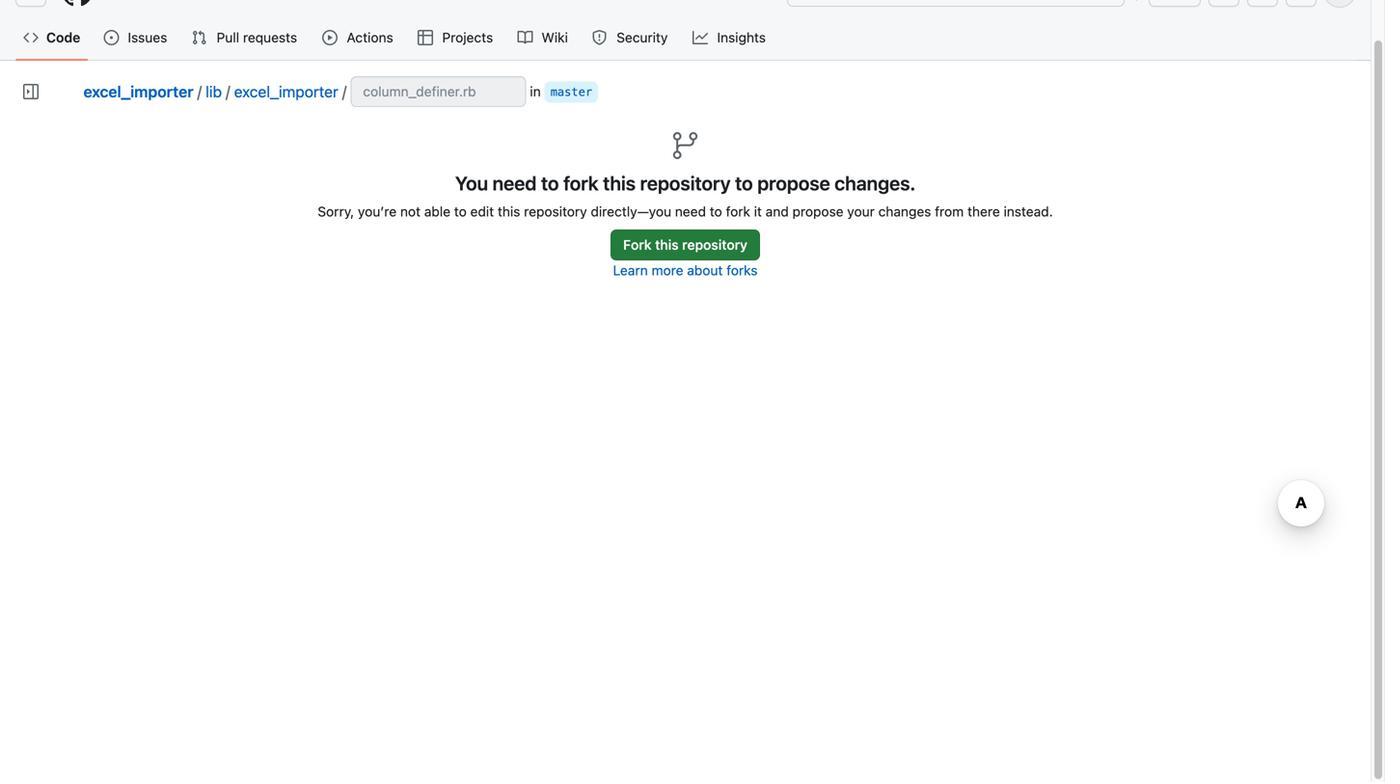 Task type: vqa. For each thing, say whether or not it's contained in the screenshot.
1st / from the left
yes



Task type: locate. For each thing, give the bounding box(es) containing it.
graph image
[[693, 30, 708, 45]]

instead.
[[1004, 204, 1053, 220]]

need right you
[[493, 172, 537, 194]]

fork
[[623, 237, 652, 253]]

1 vertical spatial need
[[675, 204, 706, 220]]

1 vertical spatial repository
[[524, 204, 587, 220]]

2 horizontal spatial this
[[655, 237, 679, 253]]

actions
[[347, 29, 393, 45]]

0 vertical spatial this
[[603, 172, 636, 194]]

pull
[[217, 29, 239, 45]]

this up more
[[655, 237, 679, 253]]

0 horizontal spatial excel_importer link
[[83, 82, 194, 101]]

homepage image
[[62, 0, 93, 7]]

excel_importer link down issues link
[[83, 82, 194, 101]]

1 vertical spatial fork
[[726, 204, 751, 220]]

to left 'it'
[[710, 204, 722, 220]]

actions link
[[315, 23, 402, 52]]

to left edit
[[454, 204, 467, 220]]

fork left 'it'
[[726, 204, 751, 220]]

1 horizontal spatial excel_importer link
[[234, 82, 338, 101]]

1 excel_importer from the left
[[83, 82, 194, 101]]

issues
[[128, 29, 167, 45]]

1 horizontal spatial excel_importer
[[234, 82, 338, 101]]

about
[[687, 262, 723, 278]]

propose
[[758, 172, 830, 194], [793, 204, 844, 220]]

excel_importer down requests
[[234, 82, 338, 101]]

fork up directly—you
[[564, 172, 599, 194]]

excel_importer link
[[83, 82, 194, 101], [234, 82, 338, 101]]

0 vertical spatial propose
[[758, 172, 830, 194]]

in master
[[530, 83, 592, 99]]

side panel image
[[23, 84, 39, 99]]

need up fork this repository button
[[675, 204, 706, 220]]

projects link
[[410, 23, 502, 52]]

excel_importer link down requests
[[234, 82, 338, 101]]

1 horizontal spatial /
[[226, 82, 230, 101]]

/ left lib link
[[197, 82, 202, 101]]

1 horizontal spatial this
[[603, 172, 636, 194]]

changes.
[[835, 172, 916, 194]]

File name text field
[[352, 77, 525, 106]]

need
[[493, 172, 537, 194], [675, 204, 706, 220]]

2 / from the left
[[226, 82, 230, 101]]

0 vertical spatial fork
[[564, 172, 599, 194]]

0 horizontal spatial excel_importer
[[83, 82, 194, 101]]

1 / from the left
[[197, 82, 202, 101]]

it
[[754, 204, 762, 220]]

code link
[[15, 23, 88, 52]]

to
[[541, 172, 559, 194], [735, 172, 753, 194], [454, 204, 467, 220], [710, 204, 722, 220]]

from
[[935, 204, 964, 220]]

lib
[[206, 82, 222, 101]]

2 vertical spatial repository
[[682, 237, 748, 253]]

able
[[424, 204, 451, 220]]

play image
[[322, 30, 338, 45]]

/ down actions link
[[342, 82, 347, 101]]

there
[[968, 204, 1000, 220]]

propose right and on the right top of page
[[793, 204, 844, 220]]

excel_importer down issues link
[[83, 82, 194, 101]]

0 horizontal spatial need
[[493, 172, 537, 194]]

0 horizontal spatial this
[[498, 204, 520, 220]]

sorry,
[[318, 204, 354, 220]]

/
[[197, 82, 202, 101], [226, 82, 230, 101], [342, 82, 347, 101]]

0 horizontal spatial fork
[[564, 172, 599, 194]]

excel_importer
[[83, 82, 194, 101], [234, 82, 338, 101]]

your
[[848, 204, 875, 220]]

repository up about
[[682, 237, 748, 253]]

this up directly—you
[[603, 172, 636, 194]]

repository right edit
[[524, 204, 587, 220]]

/ right 'lib'
[[226, 82, 230, 101]]

this right edit
[[498, 204, 520, 220]]

forks
[[727, 262, 758, 278]]

this
[[603, 172, 636, 194], [498, 204, 520, 220], [655, 237, 679, 253]]

insights link
[[685, 23, 775, 52]]

more
[[652, 262, 684, 278]]

security link
[[584, 23, 677, 52]]

to right you
[[541, 172, 559, 194]]

2 horizontal spatial /
[[342, 82, 347, 101]]

issues link
[[96, 23, 176, 52]]

repository
[[640, 172, 731, 194], [524, 204, 587, 220], [682, 237, 748, 253]]

pull requests link
[[184, 23, 307, 52]]

repository up directly—you
[[640, 172, 731, 194]]

propose up and on the right top of page
[[758, 172, 830, 194]]

excel_importer / lib / excel_importer
[[83, 82, 338, 101]]

you need to fork this repository to propose changes. sorry, you're not able to edit this repository directly—you need to fork it and propose your changes from there instead.
[[318, 172, 1053, 220]]

this inside fork this repository learn more about forks
[[655, 237, 679, 253]]

0 horizontal spatial /
[[197, 82, 202, 101]]

2 vertical spatial this
[[655, 237, 679, 253]]

fork
[[564, 172, 599, 194], [726, 204, 751, 220]]



Task type: describe. For each thing, give the bounding box(es) containing it.
2 excel_importer from the left
[[234, 82, 338, 101]]

2 excel_importer link from the left
[[234, 82, 338, 101]]

changes
[[879, 204, 932, 220]]

you're
[[358, 204, 397, 220]]

book image
[[518, 30, 533, 45]]

not
[[400, 204, 421, 220]]

learn more about forks link
[[613, 261, 758, 281]]

master
[[551, 85, 592, 99]]

table image
[[418, 30, 433, 45]]

issue opened image
[[104, 30, 119, 45]]

1 horizontal spatial fork
[[726, 204, 751, 220]]

wiki
[[542, 29, 568, 45]]

repository inside fork this repository learn more about forks
[[682, 237, 748, 253]]

wiki link
[[510, 23, 577, 52]]

1 horizontal spatial need
[[675, 204, 706, 220]]

projects
[[442, 29, 493, 45]]

shield image
[[592, 30, 608, 45]]

fork this repository learn more about forks
[[613, 237, 758, 278]]

lib link
[[206, 82, 222, 101]]

edit
[[470, 204, 494, 220]]

to up fork this repository button
[[735, 172, 753, 194]]

code image
[[23, 30, 39, 45]]

0 vertical spatial repository
[[640, 172, 731, 194]]

1 vertical spatial this
[[498, 204, 520, 220]]

master link
[[545, 81, 598, 103]]

3 / from the left
[[342, 82, 347, 101]]

learn
[[613, 262, 648, 278]]

security
[[617, 29, 668, 45]]

code
[[46, 29, 80, 45]]

and
[[766, 204, 789, 220]]

directly—you
[[591, 204, 672, 220]]

git pull request image
[[191, 30, 207, 45]]

in
[[530, 83, 541, 99]]

requests
[[243, 29, 297, 45]]

pull requests
[[217, 29, 297, 45]]

0 vertical spatial need
[[493, 172, 537, 194]]

1 vertical spatial propose
[[793, 204, 844, 220]]

insights
[[717, 29, 766, 45]]

you
[[455, 172, 488, 194]]

fork this repository button
[[611, 230, 760, 261]]

1 excel_importer link from the left
[[83, 82, 194, 101]]



